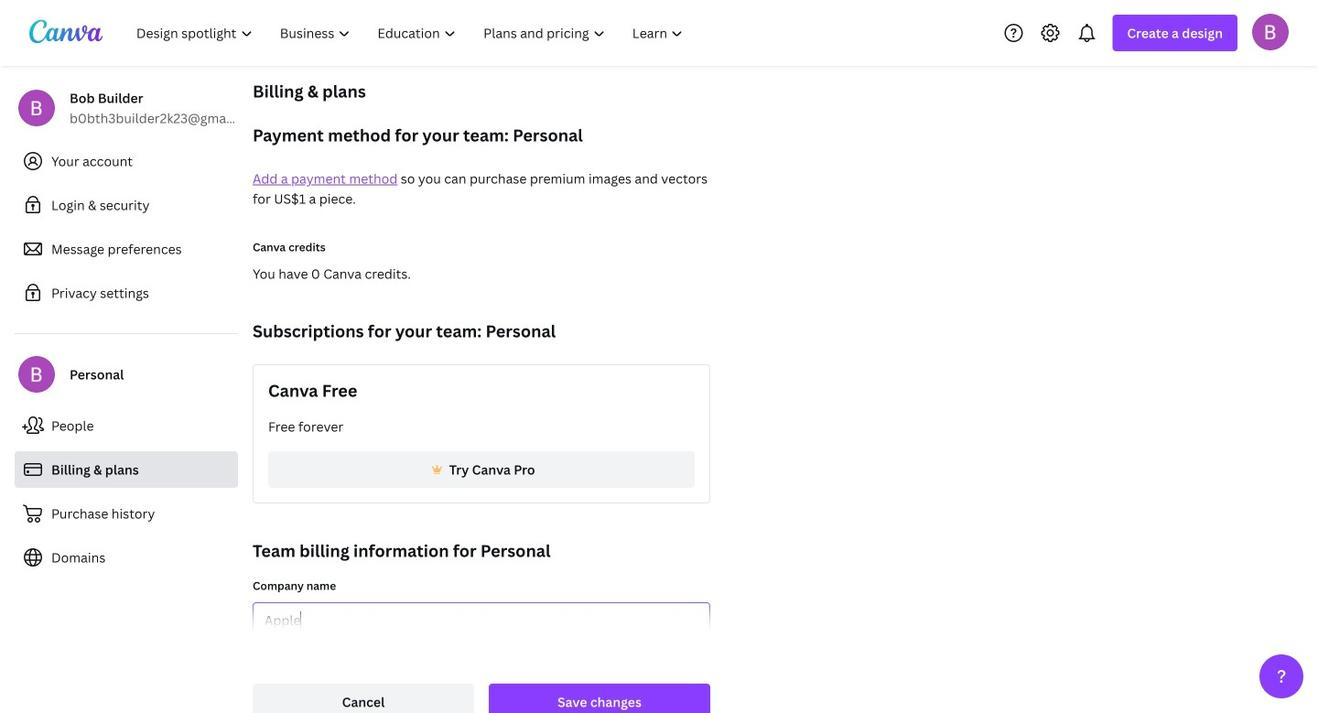 Task type: vqa. For each thing, say whether or not it's contained in the screenshot.
the Bob Builder icon
yes



Task type: describe. For each thing, give the bounding box(es) containing it.
bob builder image
[[1253, 14, 1290, 50]]



Task type: locate. For each thing, give the bounding box(es) containing it.
Enter your company name text field
[[265, 604, 699, 638]]

top level navigation element
[[125, 15, 699, 51]]



